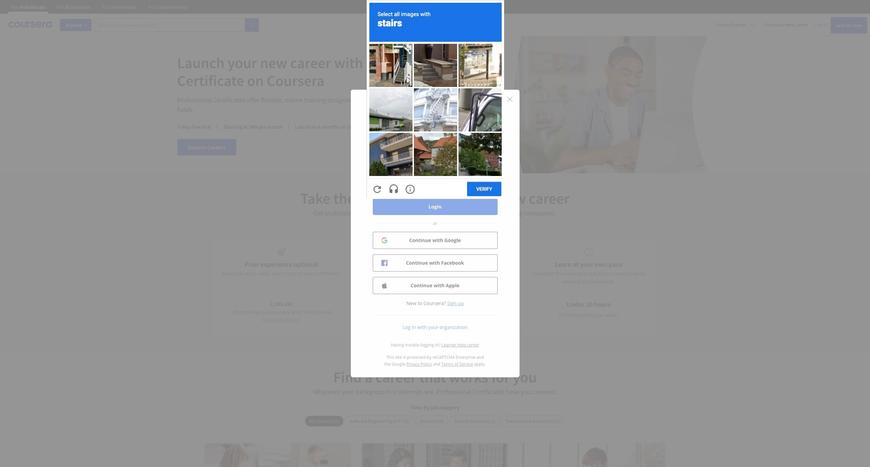 Task type: locate. For each thing, give the bounding box(es) containing it.
None search field
[[94, 18, 259, 32]]

name@email.com email field
[[373, 132, 497, 148]]

None button
[[305, 416, 344, 427], [345, 416, 414, 427], [415, 416, 448, 427], [450, 416, 500, 427], [502, 416, 565, 427], [305, 416, 344, 427], [345, 416, 414, 427], [415, 416, 448, 427], [450, 416, 500, 427], [502, 416, 565, 427]]

option group
[[305, 416, 565, 427]]

authentication modal dialog
[[351, 90, 520, 378]]



Task type: vqa. For each thing, say whether or not it's contained in the screenshot.
button
yes



Task type: describe. For each thing, give the bounding box(es) containing it.
Enter your password password field
[[373, 162, 483, 177]]

close modal image
[[506, 95, 514, 104]]

coursera image
[[8, 19, 52, 30]]

banner navigation
[[5, 0, 193, 14]]

your password is hidden image
[[486, 165, 494, 174]]

close modal image
[[507, 97, 512, 102]]



